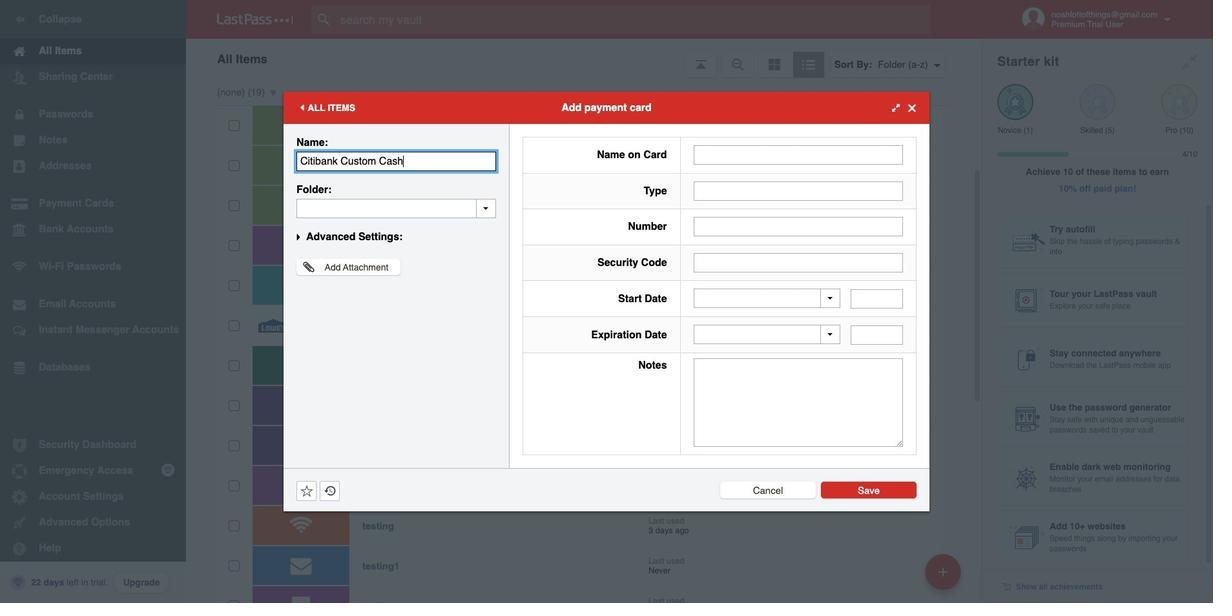 Task type: locate. For each thing, give the bounding box(es) containing it.
main navigation navigation
[[0, 0, 186, 603]]

lastpass image
[[217, 14, 293, 25]]

None text field
[[693, 146, 903, 165], [296, 152, 496, 171], [296, 199, 496, 218], [693, 217, 903, 237], [693, 146, 903, 165], [296, 152, 496, 171], [296, 199, 496, 218], [693, 217, 903, 237]]

new item navigation
[[920, 550, 969, 603]]

dialog
[[284, 92, 930, 512]]

None text field
[[693, 181, 903, 201], [693, 253, 903, 272], [851, 289, 903, 309], [851, 325, 903, 345], [693, 359, 903, 447], [693, 181, 903, 201], [693, 253, 903, 272], [851, 289, 903, 309], [851, 325, 903, 345], [693, 359, 903, 447]]

search my vault text field
[[311, 5, 955, 34]]



Task type: describe. For each thing, give the bounding box(es) containing it.
new item image
[[939, 567, 948, 577]]

vault options navigation
[[186, 39, 982, 78]]

Search search field
[[311, 5, 955, 34]]



